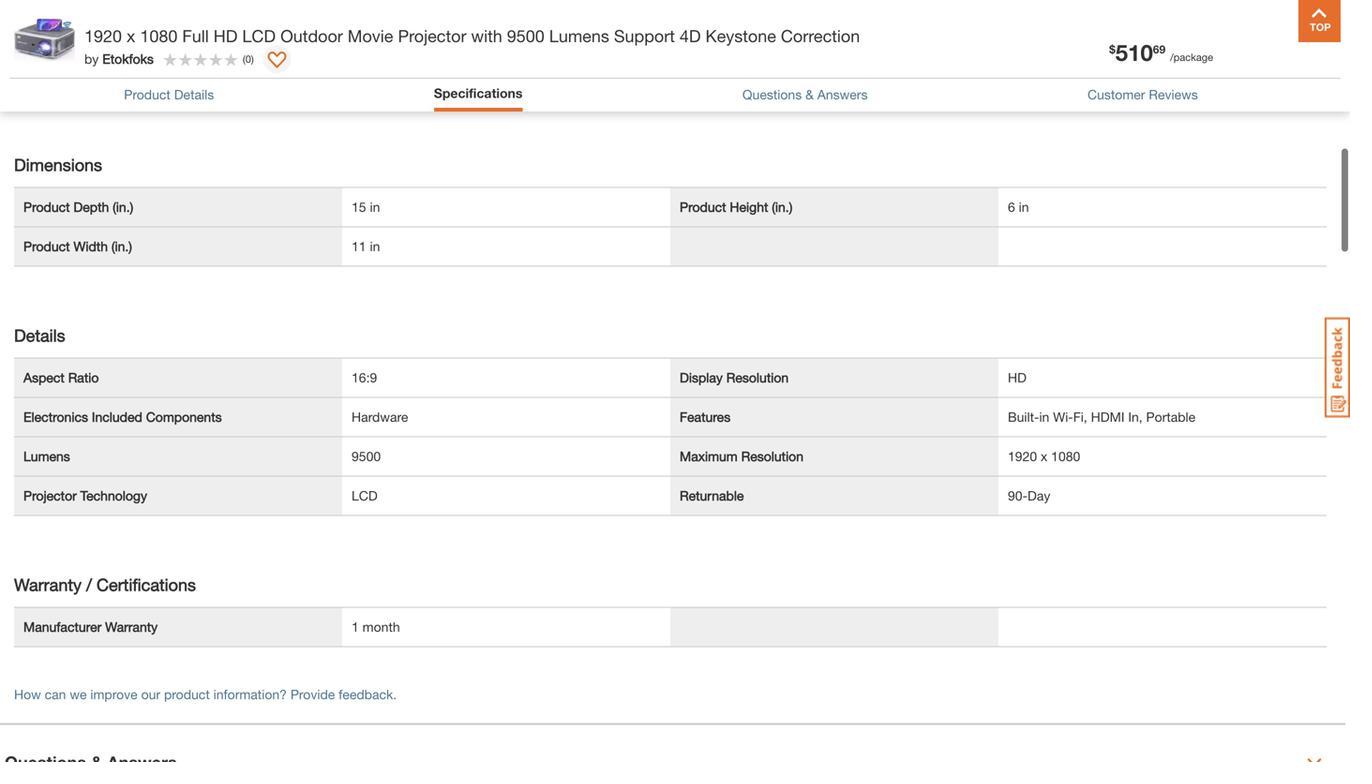 Task type: locate. For each thing, give the bounding box(es) containing it.
1 horizontal spatial projector
[[398, 26, 466, 46]]

our
[[141, 687, 160, 702]]

warranty left /
[[14, 575, 82, 595]]

1920 down built-
[[1008, 449, 1037, 464]]

1 vertical spatial specifications
[[434, 85, 523, 101]]

projector
[[398, 26, 466, 46], [23, 488, 77, 504]]

1 horizontal spatial 15
[[352, 199, 366, 215]]

1 vertical spatial 9500
[[352, 449, 381, 464]]

electronics included components
[[23, 409, 222, 425]]

lumens left support
[[549, 26, 609, 46]]

hd
[[214, 26, 238, 46], [1008, 370, 1027, 385]]

0 vertical spatial details
[[174, 87, 214, 102]]

resolution for display resolution
[[727, 370, 789, 385]]

in up 11 in
[[370, 199, 380, 215]]

correction
[[781, 26, 860, 46]]

1 vertical spatial resolution
[[741, 449, 804, 464]]

1 horizontal spatial 11
[[352, 239, 366, 254]]

specifications button
[[434, 83, 523, 107], [434, 83, 523, 103]]

(in.) right height
[[772, 199, 793, 215]]

0 horizontal spatial lumens
[[23, 449, 70, 464]]

1 horizontal spatial ,
[[166, 89, 170, 105]]

lumens down the electronics
[[23, 449, 70, 464]]

, left w
[[115, 89, 119, 105]]

maximum resolution
[[680, 449, 804, 464]]

we
[[70, 687, 87, 702]]

0 vertical spatial 1920
[[84, 26, 122, 46]]

product left width on the top left
[[23, 239, 70, 254]]

0 horizontal spatial 11
[[138, 89, 153, 105]]

( 0 )
[[243, 53, 254, 65]]

0 horizontal spatial warranty
[[14, 575, 82, 595]]

$
[[1109, 43, 1116, 56]]

information?
[[213, 687, 287, 702]]

product details button
[[124, 85, 214, 104], [124, 85, 214, 104]]

provide
[[291, 687, 335, 702]]

hardware
[[352, 409, 408, 425]]

&
[[806, 87, 814, 102]]

product down dimensions
[[23, 199, 70, 215]]

1920 for 1920 x 1080 full hd lcd outdoor movie projector with 9500 lumens support 4d keystone correction
[[84, 26, 122, 46]]

details up aspect
[[14, 325, 65, 346]]

1 horizontal spatial hd
[[1008, 370, 1027, 385]]

product for product depth (in.)
[[23, 199, 70, 215]]

in for built-in wi-fi, hdmi in, portable
[[1039, 409, 1050, 425]]

product height (in.)
[[680, 199, 793, 215]]

projector left "technology"
[[23, 488, 77, 504]]

1 vertical spatial 1080
[[1051, 449, 1081, 464]]

in
[[156, 89, 166, 105], [205, 89, 215, 105], [370, 199, 380, 215], [1019, 199, 1029, 215], [370, 239, 380, 254], [1039, 409, 1050, 425]]

0 horizontal spatial 1080
[[140, 26, 178, 46]]

1 horizontal spatial lumens
[[549, 26, 609, 46]]

0 horizontal spatial 15
[[187, 89, 201, 105]]

11 inside specifications , w 11 in , d 15 in
[[138, 89, 153, 105]]

in left 'wi-'
[[1039, 409, 1050, 425]]

x
[[127, 26, 135, 46], [1041, 449, 1048, 464]]

0 horizontal spatial details
[[14, 325, 65, 346]]

9500 down hardware
[[352, 449, 381, 464]]

hd right full
[[214, 26, 238, 46]]

resolution right maximum
[[741, 449, 804, 464]]

lumens
[[549, 26, 609, 46], [23, 449, 70, 464]]

display image
[[268, 52, 287, 70]]

portable
[[1146, 409, 1196, 425]]

manufacturer warranty
[[23, 619, 158, 635]]

(in.) for product height (in.)
[[772, 199, 793, 215]]

1 horizontal spatial 9500
[[507, 26, 545, 46]]

1 horizontal spatial 1920
[[1008, 449, 1037, 464]]

specifications for specifications
[[434, 85, 523, 101]]

resolution
[[727, 370, 789, 385], [741, 449, 804, 464]]

0 vertical spatial 11
[[138, 89, 153, 105]]

with
[[471, 26, 502, 46]]

16:9
[[352, 370, 377, 385]]

15 right d on the top left of the page
[[187, 89, 201, 105]]

1080 left full
[[140, 26, 178, 46]]

in,
[[1128, 409, 1143, 425]]

0 horizontal spatial hd
[[214, 26, 238, 46]]

0 horizontal spatial projector
[[23, 488, 77, 504]]

0 horizontal spatial 1920
[[84, 26, 122, 46]]

0 vertical spatial 1080
[[140, 26, 178, 46]]

support
[[614, 26, 675, 46]]

x up etokfoks
[[127, 26, 135, 46]]

1080 down 'wi-'
[[1051, 449, 1081, 464]]

specifications inside specifications , w 11 in , d 15 in
[[5, 60, 119, 80]]

1 vertical spatial details
[[14, 325, 65, 346]]

built-
[[1008, 409, 1039, 425]]

electronics
[[23, 409, 88, 425]]

lcd up )
[[242, 26, 276, 46]]

1920 up by
[[84, 26, 122, 46]]

1 vertical spatial 1920
[[1008, 449, 1037, 464]]

510
[[1116, 39, 1153, 66]]

6
[[1008, 199, 1015, 215]]

aspect
[[23, 370, 65, 385]]

1 vertical spatial warranty
[[105, 619, 158, 635]]

9500
[[507, 26, 545, 46], [352, 449, 381, 464]]

0 vertical spatial projector
[[398, 26, 466, 46]]

0 horizontal spatial ,
[[115, 89, 119, 105]]

0 vertical spatial lumens
[[549, 26, 609, 46]]

0 horizontal spatial 9500
[[352, 449, 381, 464]]

(in.) right width on the top left
[[111, 239, 132, 254]]

customer
[[1088, 87, 1145, 102]]

1 vertical spatial x
[[1041, 449, 1048, 464]]

11 down 15 in
[[352, 239, 366, 254]]

product left d on the top left of the page
[[124, 87, 170, 102]]

0 vertical spatial hd
[[214, 26, 238, 46]]

9500 right the with on the top left of page
[[507, 26, 545, 46]]

1920
[[84, 26, 122, 46], [1008, 449, 1037, 464]]

, left d on the top left of the page
[[166, 89, 170, 105]]

warranty down certifications
[[105, 619, 158, 635]]

product left height
[[680, 199, 726, 215]]

1 horizontal spatial 1080
[[1051, 449, 1081, 464]]

in right 6
[[1019, 199, 1029, 215]]

1920 for 1920 x 1080
[[1008, 449, 1037, 464]]

0 vertical spatial lcd
[[242, 26, 276, 46]]

display resolution
[[680, 370, 789, 385]]

specifications
[[5, 60, 119, 80], [434, 85, 523, 101]]

how can we improve our product information? provide feedback. link
[[14, 687, 397, 702]]

1920 x 1080
[[1008, 449, 1081, 464]]

in right d on the top left of the page
[[205, 89, 215, 105]]

product
[[164, 687, 210, 702]]

0 vertical spatial resolution
[[727, 370, 789, 385]]

projector left the with on the top left of page
[[398, 26, 466, 46]]

hd up built-
[[1008, 370, 1027, 385]]

1 vertical spatial lcd
[[352, 488, 378, 504]]

how
[[14, 687, 41, 702]]

1 vertical spatial 15
[[352, 199, 366, 215]]

customer reviews
[[1088, 87, 1198, 102]]

x for 1920 x 1080 full hd lcd outdoor movie projector with 9500 lumens support 4d keystone correction
[[127, 26, 135, 46]]

0 horizontal spatial x
[[127, 26, 135, 46]]

1080 for 1920 x 1080
[[1051, 449, 1081, 464]]

15
[[187, 89, 201, 105], [352, 199, 366, 215]]

1 horizontal spatial details
[[174, 87, 214, 102]]

11
[[138, 89, 153, 105], [352, 239, 366, 254]]

4d
[[680, 26, 701, 46]]

1 horizontal spatial x
[[1041, 449, 1048, 464]]

11 right w
[[138, 89, 153, 105]]

lcd down hardware
[[352, 488, 378, 504]]

0 horizontal spatial lcd
[[242, 26, 276, 46]]

/package
[[1170, 51, 1213, 63]]

details down full
[[174, 87, 214, 102]]

15 up 11 in
[[352, 199, 366, 215]]

fi,
[[1073, 409, 1088, 425]]

15 inside specifications , w 11 in , d 15 in
[[187, 89, 201, 105]]

warranty
[[14, 575, 82, 595], [105, 619, 158, 635]]

x up day
[[1041, 449, 1048, 464]]

0 vertical spatial specifications
[[5, 60, 119, 80]]

product details
[[124, 87, 214, 102]]

lcd
[[242, 26, 276, 46], [352, 488, 378, 504]]

certifications
[[97, 575, 196, 595]]

1 horizontal spatial specifications
[[434, 85, 523, 101]]

0 vertical spatial x
[[127, 26, 135, 46]]

questions & answers button
[[743, 85, 868, 104], [743, 85, 868, 104]]

1080
[[140, 26, 178, 46], [1051, 449, 1081, 464]]

1 vertical spatial hd
[[1008, 370, 1027, 385]]

90-
[[1008, 488, 1028, 504]]

(in.) right depth in the top of the page
[[113, 199, 133, 215]]

0 horizontal spatial specifications
[[5, 60, 119, 80]]

in down 15 in
[[370, 239, 380, 254]]

details
[[174, 87, 214, 102], [14, 325, 65, 346]]

1 vertical spatial 11
[[352, 239, 366, 254]]

resolution right display
[[727, 370, 789, 385]]

w
[[122, 89, 134, 105]]

,
[[115, 89, 119, 105], [166, 89, 170, 105]]

6 in
[[1008, 199, 1029, 215]]

product
[[124, 87, 170, 102], [23, 199, 70, 215], [680, 199, 726, 215], [23, 239, 70, 254]]

0 vertical spatial 15
[[187, 89, 201, 105]]

(in.)
[[113, 199, 133, 215], [772, 199, 793, 215], [111, 239, 132, 254]]



Task type: describe. For each thing, give the bounding box(es) containing it.
2 , from the left
[[166, 89, 170, 105]]

included
[[92, 409, 142, 425]]

0 vertical spatial warranty
[[14, 575, 82, 595]]

x for 1920 x 1080
[[1041, 449, 1048, 464]]

wi-
[[1053, 409, 1073, 425]]

in for 6 in
[[1019, 199, 1029, 215]]

top button
[[1299, 0, 1341, 42]]

ratio
[[68, 370, 99, 385]]

by
[[84, 51, 99, 67]]

in left d on the top left of the page
[[156, 89, 166, 105]]

height
[[730, 199, 768, 215]]

feedback.
[[339, 687, 397, 702]]

can
[[45, 687, 66, 702]]

in for 15 in
[[370, 199, 380, 215]]

by etokfoks
[[84, 51, 154, 67]]

(in.) for product width (in.)
[[111, 239, 132, 254]]

$ 510 69 /package
[[1109, 39, 1213, 66]]

product image image
[[14, 9, 75, 70]]

width
[[74, 239, 108, 254]]

aspect ratio
[[23, 370, 99, 385]]

reviews
[[1149, 87, 1198, 102]]

questions
[[743, 87, 802, 102]]

display
[[680, 370, 723, 385]]

manufacturer
[[23, 619, 102, 635]]

dimensions
[[14, 155, 102, 175]]

day
[[1028, 488, 1051, 504]]

hdmi
[[1091, 409, 1125, 425]]

how can we improve our product information? provide feedback.
[[14, 687, 397, 702]]

components
[[146, 409, 222, 425]]

11 in
[[352, 239, 380, 254]]

month
[[363, 619, 400, 635]]

1
[[352, 619, 359, 635]]

product for product width (in.)
[[23, 239, 70, 254]]

(
[[243, 53, 245, 65]]

resolution for maximum resolution
[[741, 449, 804, 464]]

projector technology
[[23, 488, 147, 504]]

/
[[86, 575, 92, 595]]

product depth (in.)
[[23, 199, 133, 215]]

maximum
[[680, 449, 738, 464]]

product for product height (in.)
[[680, 199, 726, 215]]

built-in wi-fi, hdmi in, portable
[[1008, 409, 1196, 425]]

specifications , w 11 in , d 15 in
[[5, 60, 215, 105]]

1080 for 1920 x 1080 full hd lcd outdoor movie projector with 9500 lumens support 4d keystone correction
[[140, 26, 178, 46]]

1 month
[[352, 619, 400, 635]]

1 horizontal spatial lcd
[[352, 488, 378, 504]]

technology
[[80, 488, 147, 504]]

1 vertical spatial lumens
[[23, 449, 70, 464]]

1 vertical spatial projector
[[23, 488, 77, 504]]

d
[[174, 89, 183, 105]]

etokfoks
[[102, 51, 154, 67]]

specifications for specifications , w 11 in , d 15 in
[[5, 60, 119, 80]]

0
[[245, 53, 251, 65]]

questions & answers
[[743, 87, 868, 102]]

1 , from the left
[[115, 89, 119, 105]]

improve
[[90, 687, 138, 702]]

features
[[680, 409, 731, 425]]

warranty / certifications
[[14, 575, 196, 595]]

product for product details
[[124, 87, 170, 102]]

)
[[251, 53, 254, 65]]

product width (in.)
[[23, 239, 132, 254]]

answers
[[818, 87, 868, 102]]

in for 11 in
[[370, 239, 380, 254]]

15 in
[[352, 199, 380, 215]]

outdoor
[[280, 26, 343, 46]]

(in.) for product depth (in.)
[[113, 199, 133, 215]]

returnable
[[680, 488, 744, 504]]

feedback link image
[[1325, 317, 1350, 418]]

1920 x 1080 full hd lcd outdoor movie projector with 9500 lumens support 4d keystone correction
[[84, 26, 860, 46]]

movie
[[348, 26, 393, 46]]

90-day
[[1008, 488, 1051, 504]]

0 vertical spatial 9500
[[507, 26, 545, 46]]

69
[[1153, 43, 1166, 56]]

full
[[182, 26, 209, 46]]

1 horizontal spatial warranty
[[105, 619, 158, 635]]

depth
[[74, 199, 109, 215]]

keystone
[[706, 26, 776, 46]]



Task type: vqa. For each thing, say whether or not it's contained in the screenshot.
in associated with Built-in Wi-Fi, HDMI In, Portable
yes



